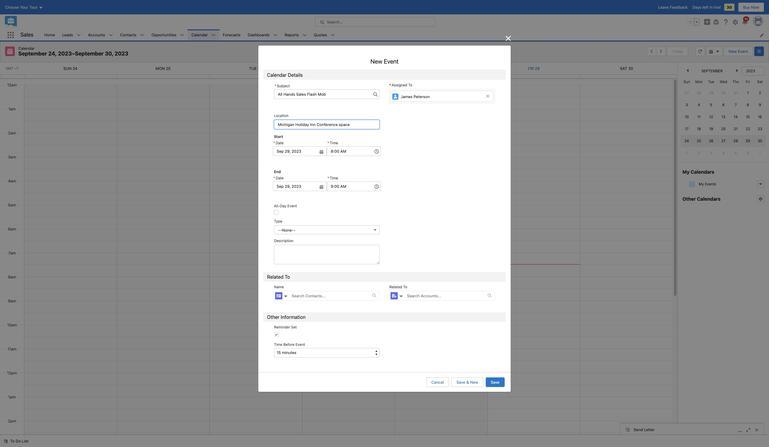 Task type: vqa. For each thing, say whether or not it's contained in the screenshot.
Account Name
no



Task type: locate. For each thing, give the bounding box(es) containing it.
28 up 11
[[697, 91, 702, 95]]

0 vertical spatial text default image
[[759, 182, 763, 187]]

29
[[535, 66, 540, 71], [709, 91, 714, 95], [746, 139, 751, 143]]

1 up 8 at the top of the page
[[748, 91, 749, 95]]

4 up 11
[[698, 103, 701, 107]]

0 horizontal spatial other
[[267, 315, 280, 321]]

1 horizontal spatial tue
[[709, 80, 715, 84]]

reminder
[[274, 326, 290, 330]]

0 vertical spatial wed
[[341, 66, 350, 71]]

days left in trial
[[693, 5, 721, 10]]

1 horizontal spatial new
[[470, 381, 479, 385]]

1 date from the top
[[276, 141, 284, 146]]

*
[[390, 83, 391, 88], [275, 84, 276, 88], [274, 141, 275, 146], [328, 141, 329, 146], [274, 176, 275, 181], [328, 176, 329, 181]]

2 vertical spatial calendar
[[267, 73, 287, 78]]

other down the hide items image
[[683, 197, 696, 202]]

home
[[44, 32, 55, 37]]

calendar inside list item
[[192, 32, 208, 37]]

1 vertical spatial text default image
[[4, 440, 8, 444]]

0 horizontal spatial my
[[683, 170, 690, 175]]

september inside calendar september 24, 2023–september 30, 2023
[[18, 51, 47, 57]]

5
[[711, 103, 713, 107], [735, 151, 737, 155]]

to
[[409, 83, 413, 88], [285, 275, 290, 280], [403, 285, 408, 290], [10, 440, 15, 444]]

1 vertical spatial calendar
[[18, 46, 35, 51]]

my up the hide items image
[[683, 170, 690, 175]]

1 horizontal spatial my
[[699, 182, 704, 187]]

event
[[738, 49, 749, 54], [384, 58, 399, 65], [288, 204, 297, 209], [296, 343, 305, 347]]

sat 30 button
[[620, 66, 634, 71]]

3 up my calendars
[[711, 151, 713, 155]]

0 horizontal spatial tue
[[249, 66, 257, 71]]

0 horizontal spatial calendar
[[18, 46, 35, 51]]

1 horizontal spatial calendar
[[192, 32, 208, 37]]

2 horizontal spatial new
[[729, 49, 737, 54]]

0 vertical spatial 7
[[735, 103, 737, 107]]

25
[[166, 66, 171, 71], [697, 139, 702, 143]]

0 vertical spatial 28
[[444, 66, 449, 71]]

0 horizontal spatial thu
[[434, 66, 443, 71]]

mon
[[156, 66, 165, 71], [696, 80, 703, 84]]

related up accounts image
[[390, 285, 402, 290]]

calendar for september
[[18, 46, 35, 51]]

wed 27
[[341, 66, 356, 71]]

related up name
[[267, 275, 284, 280]]

date for end
[[276, 176, 284, 181]]

2 vertical spatial 28
[[734, 139, 739, 143]]

0 horizontal spatial 5
[[711, 103, 713, 107]]

1 horizontal spatial 25
[[697, 139, 702, 143]]

1 save from the left
[[457, 381, 466, 385]]

0 vertical spatial thu
[[434, 66, 443, 71]]

today
[[673, 49, 684, 54]]

1 horizontal spatial sat
[[758, 80, 763, 84]]

1 horizontal spatial 4
[[723, 151, 725, 155]]

0 horizontal spatial new
[[371, 58, 383, 65]]

other up reminder
[[267, 315, 280, 321]]

dashboards link
[[244, 29, 273, 41]]

new
[[729, 49, 737, 54], [371, 58, 383, 65], [470, 381, 479, 385]]

2
[[759, 91, 762, 95], [698, 151, 701, 155]]

Description text field
[[274, 245, 380, 265]]

september
[[18, 51, 47, 57], [702, 69, 723, 73]]

related to up name
[[267, 275, 290, 280]]

2 vertical spatial 27
[[722, 139, 726, 143]]

1 horizontal spatial thu
[[733, 80, 740, 84]]

28 up james peterson link
[[444, 66, 449, 71]]

* time for end
[[328, 176, 338, 181]]

1pm
[[8, 395, 16, 400]]

2 vertical spatial time
[[274, 343, 283, 347]]

send
[[634, 428, 643, 433]]

new inside new event button
[[729, 49, 737, 54]]

forecasts link
[[219, 29, 244, 41]]

1 vertical spatial time
[[330, 176, 338, 181]]

Related To text field
[[404, 292, 488, 301]]

calendar
[[192, 32, 208, 37], [18, 46, 35, 51], [267, 73, 287, 78]]

1 horizontal spatial 3
[[711, 151, 713, 155]]

my right the hide items image
[[699, 182, 704, 187]]

6
[[723, 103, 725, 107], [747, 151, 750, 155]]

1 horizontal spatial fri
[[746, 80, 751, 84]]

1 vertical spatial calendars
[[698, 197, 721, 202]]

0 vertical spatial time
[[330, 141, 338, 146]]

list containing home
[[41, 29, 770, 41]]

1 vertical spatial september
[[702, 69, 723, 73]]

all-
[[274, 204, 280, 209]]

1 vertical spatial sun
[[684, 80, 691, 84]]

2 date from the top
[[276, 176, 284, 181]]

0 vertical spatial 27
[[351, 66, 356, 71]]

7 down 23
[[760, 151, 762, 155]]

1 vertical spatial 29
[[709, 91, 714, 95]]

opportunities link
[[148, 29, 180, 41]]

2 * time from the top
[[328, 176, 338, 181]]

assigned to
[[392, 83, 413, 88]]

1 horizontal spatial new event
[[729, 49, 749, 54]]

0 vertical spatial tue
[[249, 66, 257, 71]]

3am
[[8, 155, 16, 160]]

* time
[[328, 141, 338, 146], [328, 176, 338, 181]]

31
[[734, 91, 738, 95]]

1 vertical spatial related
[[390, 285, 402, 290]]

19
[[710, 127, 714, 131]]

buy
[[744, 5, 751, 10]]

related to up accounts image
[[390, 285, 408, 290]]

2 horizontal spatial calendar
[[267, 73, 287, 78]]

0 vertical spatial 1
[[748, 91, 749, 95]]

6 up 13
[[723, 103, 725, 107]]

group left 'today'
[[647, 47, 666, 56]]

tue 26 button
[[249, 66, 263, 71]]

0 vertical spatial 24
[[73, 66, 77, 71]]

6 down 22 on the right top of the page
[[747, 151, 750, 155]]

quotes list item
[[310, 29, 339, 41]]

5 down 21
[[735, 151, 737, 155]]

0 vertical spatial sat
[[620, 66, 628, 71]]

0 horizontal spatial 26
[[258, 66, 263, 71]]

1 horizontal spatial 24
[[685, 139, 690, 143]]

calendar details
[[267, 73, 303, 78]]

text default image
[[709, 49, 714, 54], [716, 49, 720, 54], [759, 197, 763, 201], [372, 294, 377, 298], [488, 294, 492, 298], [284, 295, 288, 299], [399, 295, 403, 299]]

0 horizontal spatial 29
[[535, 66, 540, 71]]

4 down '20'
[[723, 151, 725, 155]]

0 horizontal spatial 2
[[698, 151, 701, 155]]

0 vertical spatial other
[[683, 197, 696, 202]]

text default image
[[759, 182, 763, 187], [4, 440, 8, 444]]

0 horizontal spatial mon
[[156, 66, 165, 71]]

8
[[747, 103, 750, 107]]

james peterson link
[[391, 91, 494, 102]]

1 vertical spatial other
[[267, 315, 280, 321]]

17
[[685, 127, 689, 131]]

new inside save & new button
[[470, 381, 479, 385]]

location
[[274, 114, 289, 118]]

11
[[698, 115, 701, 119]]

1 horizontal spatial save
[[491, 381, 500, 385]]

1 * date from the top
[[274, 141, 284, 146]]

None text field
[[274, 90, 380, 99], [327, 147, 381, 156], [274, 90, 380, 99], [327, 147, 381, 156]]

tue
[[249, 66, 257, 71], [709, 80, 715, 84]]

save button
[[486, 378, 505, 388]]

2 up the "9"
[[759, 91, 762, 95]]

2 - from the left
[[281, 228, 282, 233]]

gmt
[[6, 66, 13, 70]]

my for my calendars
[[683, 170, 690, 175]]

calendars for my calendars
[[691, 170, 715, 175]]

days
[[693, 5, 702, 10]]

* date down start
[[274, 141, 284, 146]]

0 vertical spatial related
[[267, 275, 284, 280]]

before
[[284, 343, 295, 347]]

description
[[274, 239, 294, 244]]

leads link
[[59, 29, 77, 41]]

search...
[[327, 20, 343, 24]]

mon for mon
[[696, 80, 703, 84]]

in
[[710, 5, 713, 10]]

leave
[[659, 5, 669, 10]]

accounts list item
[[85, 29, 117, 41]]

2 vertical spatial 29
[[746, 139, 751, 143]]

1 vertical spatial 1
[[686, 151, 688, 155]]

0 vertical spatial * date
[[274, 141, 284, 146]]

1 horizontal spatial 1
[[748, 91, 749, 95]]

0 vertical spatial mon
[[156, 66, 165, 71]]

1 vertical spatial 24
[[685, 139, 690, 143]]

1 vertical spatial 28
[[697, 91, 702, 95]]

day
[[280, 204, 287, 209]]

list
[[22, 440, 28, 444]]

accounts image
[[391, 293, 398, 300]]

trial
[[714, 5, 721, 10]]

other information
[[267, 315, 306, 321]]

date down start
[[276, 141, 284, 146]]

to do list
[[10, 440, 28, 444]]

0 vertical spatial calendar
[[192, 32, 208, 37]]

0 horizontal spatial 24
[[73, 66, 77, 71]]

reports list item
[[281, 29, 310, 41]]

0 horizontal spatial 6
[[723, 103, 725, 107]]

0 vertical spatial my
[[683, 170, 690, 175]]

0 vertical spatial fri
[[528, 66, 534, 71]]

0 vertical spatial 26
[[258, 66, 263, 71]]

1 vertical spatial new
[[371, 58, 383, 65]]

event inside button
[[738, 49, 749, 54]]

time for start
[[330, 141, 338, 146]]

calendar inside calendar september 24, 2023–september 30, 2023
[[18, 46, 35, 51]]

date down end
[[276, 176, 284, 181]]

2 save from the left
[[491, 381, 500, 385]]

time
[[330, 141, 338, 146], [330, 176, 338, 181], [274, 343, 283, 347]]

thu 28
[[434, 66, 449, 71]]

left
[[703, 5, 709, 10]]

calendars up my events
[[691, 170, 715, 175]]

0 horizontal spatial sat
[[620, 66, 628, 71]]

fri for fri 29
[[528, 66, 534, 71]]

to inside button
[[10, 440, 15, 444]]

send letter link
[[621, 424, 765, 437]]

0 horizontal spatial 3
[[686, 103, 688, 107]]

21
[[734, 127, 738, 131]]

0 vertical spatial sun
[[63, 66, 72, 71]]

27
[[351, 66, 356, 71], [685, 91, 689, 95], [722, 139, 726, 143]]

1 vertical spatial 26
[[709, 139, 714, 143]]

calendars down my events
[[698, 197, 721, 202]]

1 vertical spatial wed
[[720, 80, 728, 84]]

2 vertical spatial new
[[470, 381, 479, 385]]

1 vertical spatial new event
[[371, 58, 399, 65]]

fri
[[528, 66, 534, 71], [746, 80, 751, 84]]

sun for sun 24
[[63, 66, 72, 71]]

grid containing sun
[[681, 77, 767, 159]]

* subject
[[275, 84, 290, 88]]

grid
[[681, 77, 767, 159]]

group down days
[[687, 18, 700, 26]]

to do list button
[[0, 436, 32, 448]]

None text field
[[273, 147, 327, 156], [273, 182, 327, 192], [327, 182, 381, 192], [273, 147, 327, 156], [273, 182, 327, 192], [327, 182, 381, 192]]

related for new event
[[267, 275, 284, 280]]

1 vertical spatial sat
[[758, 80, 763, 84]]

thu up james peterson link
[[434, 66, 443, 71]]

24 down 17
[[685, 139, 690, 143]]

thu up 31
[[733, 80, 740, 84]]

0 horizontal spatial september
[[18, 51, 47, 57]]

1 horizontal spatial sun
[[684, 80, 691, 84]]

2 horizontal spatial 28
[[734, 139, 739, 143]]

calendars
[[691, 170, 715, 175], [698, 197, 721, 202]]

1 horizontal spatial related
[[390, 285, 402, 290]]

leads list item
[[59, 29, 85, 41]]

0 vertical spatial september
[[18, 51, 47, 57]]

home link
[[41, 29, 59, 41]]

12
[[710, 115, 714, 119]]

* date
[[274, 141, 284, 146], [274, 176, 284, 181]]

0 horizontal spatial related to
[[267, 275, 290, 280]]

* date down end
[[274, 176, 284, 181]]

my for my events
[[699, 182, 704, 187]]

group
[[687, 18, 700, 26], [647, 47, 666, 56], [273, 140, 327, 156], [273, 176, 327, 192]]

1 * time from the top
[[328, 141, 338, 146]]

1 up my calendars
[[686, 151, 688, 155]]

1 vertical spatial 5
[[735, 151, 737, 155]]

list
[[41, 29, 770, 41]]

1 horizontal spatial september
[[702, 69, 723, 73]]

save & new
[[457, 381, 479, 385]]

save left &
[[457, 381, 466, 385]]

3 up 10
[[686, 103, 688, 107]]

sat for sat 30
[[620, 66, 628, 71]]

save right &
[[491, 381, 500, 385]]

0 horizontal spatial save
[[457, 381, 466, 385]]

other calendars
[[683, 197, 721, 202]]

5 up the 12
[[711, 103, 713, 107]]

related to for related to
[[390, 285, 408, 290]]

james
[[401, 94, 413, 99]]

24 down 2023–september on the top
[[73, 66, 77, 71]]

related
[[267, 275, 284, 280], [390, 285, 402, 290]]

details
[[288, 73, 303, 78]]

inverse image
[[505, 35, 512, 42]]

opportunities
[[152, 32, 177, 37]]

28 down 21
[[734, 139, 739, 143]]

−7
[[14, 66, 18, 70]]

2 up my calendars
[[698, 151, 701, 155]]

7 down 31
[[735, 103, 737, 107]]

0 horizontal spatial wed
[[341, 66, 350, 71]]

* time for start
[[328, 141, 338, 146]]

2 * date from the top
[[274, 176, 284, 181]]

1 horizontal spatial related to
[[390, 285, 408, 290]]

1 horizontal spatial 2
[[759, 91, 762, 95]]

0 vertical spatial * time
[[328, 141, 338, 146]]



Task type: describe. For each thing, give the bounding box(es) containing it.
fri 29
[[528, 66, 540, 71]]

type
[[274, 220, 282, 224]]

1 horizontal spatial 28
[[697, 91, 702, 95]]

22
[[746, 127, 751, 131]]

10
[[685, 115, 689, 119]]

--none--
[[279, 228, 296, 233]]

All-Day Event checkbox
[[274, 211, 279, 215]]

all-day event
[[274, 204, 297, 209]]

11am
[[7, 347, 17, 352]]

tue for tue 26
[[249, 66, 257, 71]]

fri for fri
[[746, 80, 751, 84]]

group down start
[[273, 140, 327, 156]]

24,
[[48, 51, 57, 57]]

0 vertical spatial 4
[[698, 103, 701, 107]]

sun 24
[[63, 66, 77, 71]]

2 horizontal spatial 27
[[722, 139, 726, 143]]

tue for tue
[[709, 80, 715, 84]]

gmt −7
[[6, 66, 18, 70]]

save for save
[[491, 381, 500, 385]]

calendar september 24, 2023–september 30, 2023
[[18, 46, 128, 57]]

assigned
[[392, 83, 408, 88]]

sales
[[20, 32, 33, 38]]

today button
[[668, 47, 689, 56]]

2023
[[115, 51, 128, 57]]

send letter
[[634, 428, 655, 433]]

quotes link
[[310, 29, 331, 41]]

save & new button
[[452, 378, 484, 388]]

save for save & new
[[457, 381, 466, 385]]

9am
[[8, 299, 16, 304]]

information
[[281, 315, 306, 321]]

calendar list item
[[188, 29, 219, 41]]

0 vertical spatial 5
[[711, 103, 713, 107]]

wed for wed 27
[[341, 66, 350, 71]]

1 vertical spatial 3
[[711, 151, 713, 155]]

1am
[[8, 107, 16, 112]]

name
[[274, 285, 284, 290]]

subject
[[277, 84, 290, 88]]

1 vertical spatial 4
[[723, 151, 725, 155]]

accounts
[[88, 32, 105, 37]]

5am
[[8, 203, 16, 208]]

new event button
[[724, 47, 754, 56]]

3 - from the left
[[294, 228, 296, 233]]

calendar link
[[188, 29, 212, 41]]

18
[[697, 127, 701, 131]]

start
[[274, 135, 283, 139]]

letter
[[644, 428, 655, 433]]

6am
[[8, 227, 16, 232]]

wed 27 button
[[341, 66, 356, 71]]

4am
[[8, 179, 16, 184]]

sun for sun
[[684, 80, 691, 84]]

1 horizontal spatial 5
[[735, 151, 737, 155]]

12am
[[7, 83, 17, 87]]

wed for wed
[[720, 80, 728, 84]]

thu for thu
[[733, 80, 740, 84]]

other for other information
[[267, 315, 280, 321]]

0 horizontal spatial 25
[[166, 66, 171, 71]]

reports link
[[281, 29, 303, 41]]

cancel button
[[427, 378, 449, 388]]

reminder set
[[274, 326, 297, 330]]

1 horizontal spatial 29
[[709, 91, 714, 95]]

opportunities list item
[[148, 29, 188, 41]]

30,
[[105, 51, 113, 57]]

1 horizontal spatial 26
[[709, 139, 714, 143]]

hide items image
[[690, 182, 696, 188]]

Name text field
[[288, 292, 372, 301]]

calendar for details
[[267, 73, 287, 78]]

mon for mon 25
[[156, 66, 165, 71]]

20
[[722, 127, 726, 131]]

set
[[291, 326, 297, 330]]

do
[[16, 440, 21, 444]]

--none-- button
[[274, 226, 380, 235]]

related to for new event
[[267, 275, 290, 280]]

my calendars
[[683, 170, 715, 175]]

leave feedback
[[659, 5, 688, 10]]

none-
[[282, 228, 294, 233]]

1 horizontal spatial 27
[[685, 91, 689, 95]]

contacts image
[[275, 293, 283, 300]]

2am
[[8, 131, 16, 136]]

12pm
[[7, 371, 17, 376]]

contacts
[[120, 32, 137, 37]]

1 vertical spatial 7
[[760, 151, 762, 155]]

related for related to
[[390, 285, 402, 290]]

14
[[734, 115, 738, 119]]

1 - from the left
[[279, 228, 281, 233]]

dashboards list item
[[244, 29, 281, 41]]

thu for thu 28
[[434, 66, 443, 71]]

1 vertical spatial 25
[[697, 139, 702, 143]]

contacts link
[[117, 29, 140, 41]]

0 horizontal spatial 27
[[351, 66, 356, 71]]

date for start
[[276, 141, 284, 146]]

10am
[[7, 323, 17, 328]]

end
[[274, 170, 281, 174]]

search... button
[[315, 17, 436, 27]]

* date for end
[[274, 176, 284, 181]]

new event inside new event button
[[729, 49, 749, 54]]

leave feedback link
[[659, 5, 688, 10]]

reports
[[285, 32, 299, 37]]

0 horizontal spatial new event
[[371, 58, 399, 65]]

text default image inside to do list button
[[4, 440, 8, 444]]

0 vertical spatial 3
[[686, 103, 688, 107]]

0 vertical spatial 29
[[535, 66, 540, 71]]

other for other calendars
[[683, 197, 696, 202]]

quotes
[[314, 32, 327, 37]]

1 horizontal spatial 6
[[747, 151, 750, 155]]

my events
[[699, 182, 717, 187]]

0 vertical spatial 2
[[759, 91, 762, 95]]

Location text field
[[274, 120, 380, 130]]

calendars for other calendars
[[698, 197, 721, 202]]

23
[[758, 127, 763, 131]]

cancel
[[432, 381, 444, 385]]

2pm
[[8, 419, 16, 424]]

0 horizontal spatial 1
[[686, 151, 688, 155]]

13
[[722, 115, 726, 119]]

fri 29 button
[[528, 66, 540, 71]]

group down end
[[273, 176, 327, 192]]

peterson
[[414, 94, 430, 99]]

8am
[[8, 275, 16, 280]]

dashboards
[[248, 32, 270, 37]]

contacts list item
[[117, 29, 148, 41]]

sat for sat
[[758, 80, 763, 84]]

* date for start
[[274, 141, 284, 146]]

time for end
[[330, 176, 338, 181]]

15
[[746, 115, 750, 119]]

forecasts
[[223, 32, 241, 37]]

2 horizontal spatial 29
[[746, 139, 751, 143]]



